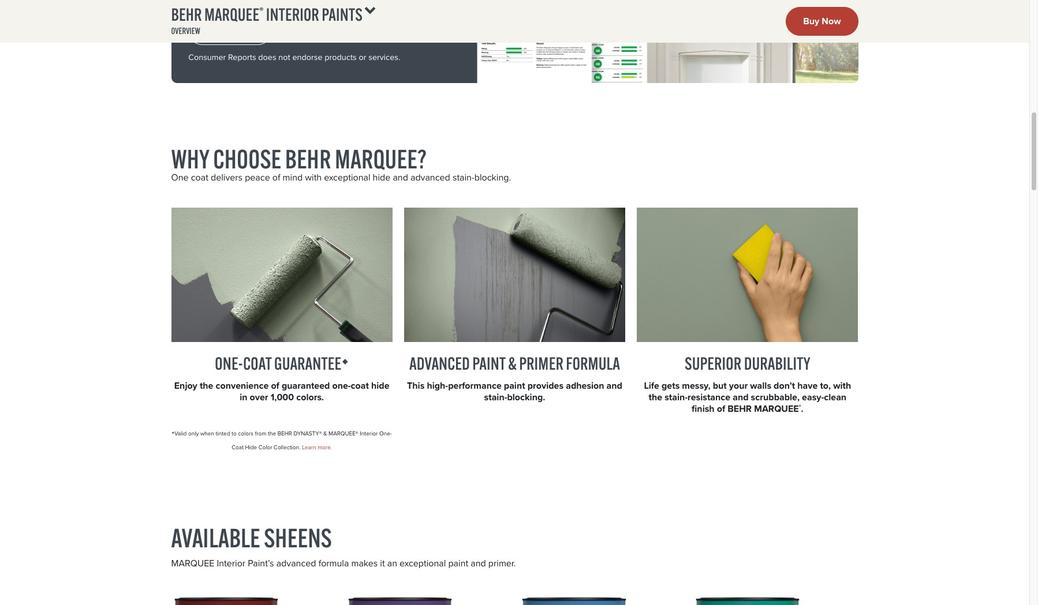 Task type: describe. For each thing, give the bounding box(es) containing it.
behr left view
[[171, 3, 202, 25]]

® .
[[799, 402, 803, 416]]

formula
[[566, 353, 620, 375]]

one- inside ◆ valid only when tinted to colors from the behr dynasty® & marquee® interior one- coat hide color collection.
[[379, 429, 392, 438]]

learn
[[302, 443, 316, 452]]

coat inside why choose behr marquee? one coat delivers peace of mind with exceptional hide and advanced stain-blocking.
[[191, 171, 208, 184]]

paint's
[[248, 557, 274, 570]]

® inside ® .
[[799, 403, 801, 410]]

not
[[278, 51, 290, 63]]

a person cleaning a wall painted with behr marquee interior paint image
[[637, 208, 858, 342]]

messy,
[[682, 379, 710, 392]]

collection.
[[274, 443, 300, 452]]

exceptional inside available sheens marquee interior paint's advanced formula makes it an exceptional paint and primer.
[[400, 557, 446, 570]]

0 vertical spatial marquee
[[204, 3, 259, 25]]

only
[[188, 429, 199, 438]]

with inside 'life gets messy, but your walls don't have to, with the stain-resistance and scrubbable, easy-clean finish of behr marquee'
[[833, 379, 851, 392]]

behr inside ◆ valid only when tinted to colors from the behr dynasty® & marquee® interior one- coat hide color collection.
[[277, 429, 292, 438]]

advanced inside why choose behr marquee? one coat delivers peace of mind with exceptional hide and advanced stain-blocking.
[[410, 171, 450, 184]]

the inside enjoy the convenience of guaranteed one-coat hide in over 1,000 colors.
[[200, 379, 213, 392]]

paints
[[322, 3, 363, 25]]

stain- inside 'life gets messy, but your walls don't have to, with the stain-resistance and scrubbable, easy-clean finish of behr marquee'
[[665, 391, 688, 404]]

◆ inside ◆ valid only when tinted to colors from the behr dynasty® & marquee® interior one- coat hide color collection.
[[172, 431, 174, 435]]

primer.
[[488, 557, 516, 570]]

mind
[[283, 171, 303, 184]]

why choose behr marquee? one coat delivers peace of mind with exceptional hide and advanced stain-blocking.
[[171, 142, 511, 184]]

◆ inside one-coat guarantee ◆
[[341, 354, 349, 368]]

interior inside ◆ valid only when tinted to colors from the behr dynasty® & marquee® interior one- coat hide color collection.
[[360, 429, 378, 438]]

® inside behr marquee ® interior paints
[[259, 5, 263, 18]]

but
[[713, 379, 727, 392]]

of inside enjoy the convenience of guaranteed one-coat hide in over 1,000 colors.
[[271, 379, 279, 392]]

advanced paint & primer formula this high-performance paint provides adhesion and stain-blocking.
[[407, 353, 622, 404]]

paint inside available sheens marquee interior paint's advanced formula makes it an exceptional paint and primer.
[[448, 557, 468, 570]]

to
[[232, 429, 237, 438]]

marquee inside available sheens marquee interior paint's advanced formula makes it an exceptional paint and primer.
[[171, 557, 214, 570]]

from
[[255, 429, 266, 438]]

learn more.
[[302, 443, 332, 452]]

color
[[259, 443, 272, 452]]

durability
[[744, 353, 810, 375]]

services.
[[368, 51, 400, 63]]

makes
[[351, 557, 378, 570]]

convenience
[[216, 379, 269, 392]]

buy now
[[803, 14, 841, 28]]

peace
[[245, 171, 270, 184]]

stain- inside why choose behr marquee? one coat delivers peace of mind with exceptional hide and advanced stain-blocking.
[[453, 171, 474, 184]]

stain- inside advanced paint & primer formula this high-performance paint provides adhesion and stain-blocking.
[[484, 391, 507, 404]]

& inside advanced paint & primer formula this high-performance paint provides adhesion and stain-blocking.
[[508, 353, 517, 375]]

sheens
[[264, 522, 332, 555]]

one-coat guarantee ◆
[[215, 353, 349, 375]]

report
[[228, 24, 254, 37]]

why
[[171, 142, 209, 175]]

behr inside 'life gets messy, but your walls don't have to, with the stain-resistance and scrubbable, easy-clean finish of behr marquee'
[[728, 402, 752, 416]]

of inside why choose behr marquee? one coat delivers peace of mind with exceptional hide and advanced stain-blocking.
[[272, 171, 280, 184]]

blocking. inside advanced paint & primer formula this high-performance paint provides adhesion and stain-blocking.
[[507, 391, 545, 404]]

valid
[[174, 429, 187, 438]]

hide inside enjoy the convenience of guaranteed one-coat hide in over 1,000 colors.
[[371, 379, 389, 392]]

to,
[[820, 379, 831, 392]]

provides
[[528, 379, 564, 392]]

marquee®
[[329, 429, 358, 438]]

hide inside why choose behr marquee? one coat delivers peace of mind with exceptional hide and advanced stain-blocking.
[[373, 171, 390, 184]]

marquee?
[[335, 142, 426, 175]]

superior durability
[[685, 353, 810, 375]]

high-
[[427, 379, 448, 392]]

learn more. link
[[302, 443, 332, 452]]

clean
[[824, 391, 846, 404]]

resistance
[[688, 391, 730, 404]]

advanced
[[409, 353, 470, 375]]

marquee inside 'life gets messy, but your walls don't have to, with the stain-resistance and scrubbable, easy-clean finish of behr marquee'
[[754, 402, 799, 416]]

one
[[171, 171, 189, 184]]

buy now link
[[786, 7, 858, 36]]

now
[[822, 14, 841, 28]]

tinted
[[216, 429, 230, 438]]

your
[[729, 379, 748, 392]]



Task type: locate. For each thing, give the bounding box(es) containing it.
1 vertical spatial exceptional
[[400, 557, 446, 570]]

1 vertical spatial with
[[833, 379, 851, 392]]

interior for marquee
[[266, 3, 319, 25]]

an
[[387, 557, 397, 570]]

2 vertical spatial marquee
[[171, 557, 214, 570]]

hide
[[373, 171, 390, 184], [371, 379, 389, 392]]

the inside ◆ valid only when tinted to colors from the behr dynasty® & marquee® interior one- coat hide color collection.
[[268, 429, 276, 438]]

2 horizontal spatial interior
[[360, 429, 378, 438]]

advanced
[[410, 171, 450, 184], [276, 557, 316, 570]]

1 horizontal spatial one-
[[379, 429, 392, 438]]

0 horizontal spatial stain-
[[453, 171, 474, 184]]

0 vertical spatial ◆
[[341, 354, 349, 368]]

one- up the convenience
[[215, 353, 243, 375]]

coat up the convenience
[[243, 353, 272, 375]]

0 horizontal spatial &
[[323, 429, 327, 438]]

enjoy
[[174, 379, 197, 392]]

interior down available
[[217, 557, 245, 570]]

®
[[259, 5, 263, 18], [799, 403, 801, 410]]

interior up consumer reports does not endorse products or services.
[[266, 3, 319, 25]]

painting over a stained wall with behr marquee interior paint image
[[404, 208, 625, 342]]

exceptional
[[324, 171, 370, 184], [400, 557, 446, 570]]

scrubbable,
[[751, 391, 800, 404]]

guaranteed
[[282, 379, 330, 392]]

with
[[305, 171, 322, 184], [833, 379, 851, 392]]

& right paint
[[508, 353, 517, 375]]

behr
[[171, 3, 202, 25], [285, 142, 331, 175], [728, 402, 752, 416], [277, 429, 292, 438]]

0 vertical spatial exceptional
[[324, 171, 370, 184]]

when
[[200, 429, 214, 438]]

& inside ◆ valid only when tinted to colors from the behr dynasty® & marquee® interior one- coat hide color collection.
[[323, 429, 327, 438]]

stain-
[[453, 171, 474, 184], [484, 391, 507, 404], [665, 391, 688, 404]]

coat inside ◆ valid only when tinted to colors from the behr dynasty® & marquee® interior one- coat hide color collection.
[[232, 443, 244, 452]]

available sheens marquee interior paint's advanced formula makes it an exceptional paint and primer.
[[171, 522, 516, 570]]

2 horizontal spatial the
[[649, 391, 662, 404]]

0 vertical spatial with
[[305, 171, 322, 184]]

behr up collection. at the left
[[277, 429, 292, 438]]

interior inside available sheens marquee interior paint's advanced formula makes it an exceptional paint and primer.
[[217, 557, 245, 570]]

dynasty®
[[294, 429, 322, 438]]

don't
[[774, 379, 795, 392]]

blocking. inside why choose behr marquee? one coat delivers peace of mind with exceptional hide and advanced stain-blocking.
[[474, 171, 511, 184]]

and inside 'life gets messy, but your walls don't have to, with the stain-resistance and scrubbable, easy-clean finish of behr marquee'
[[733, 391, 749, 404]]

0 vertical spatial paint
[[504, 379, 525, 392]]

1 vertical spatial interior
[[360, 429, 378, 438]]

walls
[[750, 379, 771, 392]]

paint left the primer.
[[448, 557, 468, 570]]

coat right one
[[191, 171, 208, 184]]

1 horizontal spatial &
[[508, 353, 517, 375]]

endorse
[[292, 51, 322, 63]]

enjoy the convenience of guaranteed one-coat hide in over 1,000 colors.
[[174, 379, 389, 404]]

& up more.
[[323, 429, 327, 438]]

with right the to,
[[833, 379, 851, 392]]

0 vertical spatial coat
[[191, 171, 208, 184]]

advanced inside available sheens marquee interior paint's advanced formula makes it an exceptional paint and primer.
[[276, 557, 316, 570]]

paint
[[504, 379, 525, 392], [448, 557, 468, 570]]

1 vertical spatial marquee
[[754, 402, 799, 416]]

paint
[[472, 353, 506, 375]]

coat up marquee®
[[351, 379, 369, 392]]

of
[[272, 171, 280, 184], [271, 379, 279, 392], [717, 402, 725, 416]]

the right from
[[268, 429, 276, 438]]

◆ left 'only'
[[172, 431, 174, 435]]

adhesion
[[566, 379, 604, 392]]

0 horizontal spatial paint
[[448, 557, 468, 570]]

and inside available sheens marquee interior paint's advanced formula makes it an exceptional paint and primer.
[[471, 557, 486, 570]]

the inside 'life gets messy, but your walls don't have to, with the stain-resistance and scrubbable, easy-clean finish of behr marquee'
[[649, 391, 662, 404]]

with inside why choose behr marquee? one coat delivers peace of mind with exceptional hide and advanced stain-blocking.
[[305, 171, 322, 184]]

have
[[797, 379, 818, 392]]

exceptional right an
[[400, 557, 446, 570]]

1,000
[[271, 391, 294, 404]]

exceptional inside why choose behr marquee? one coat delivers peace of mind with exceptional hide and advanced stain-blocking.
[[324, 171, 370, 184]]

2 horizontal spatial stain-
[[665, 391, 688, 404]]

0 horizontal spatial one-
[[215, 353, 243, 375]]

1 vertical spatial ◆
[[172, 431, 174, 435]]

performance
[[448, 379, 502, 392]]

0 vertical spatial interior
[[266, 3, 319, 25]]

.
[[801, 402, 803, 416]]

the left messy,
[[649, 391, 662, 404]]

paint inside advanced paint & primer formula this high-performance paint provides adhesion and stain-blocking.
[[504, 379, 525, 392]]

easy-
[[802, 391, 824, 404]]

over
[[250, 391, 268, 404]]

in
[[240, 391, 247, 404]]

0 vertical spatial of
[[272, 171, 280, 184]]

0 horizontal spatial interior
[[217, 557, 245, 570]]

coat
[[191, 171, 208, 184], [351, 379, 369, 392]]

finish
[[692, 402, 715, 416]]

reports
[[228, 51, 256, 63]]

colors
[[238, 429, 253, 438]]

® up does
[[259, 5, 263, 18]]

coat
[[243, 353, 272, 375], [232, 443, 244, 452]]

available
[[171, 522, 260, 555]]

0 horizontal spatial ◆
[[172, 431, 174, 435]]

delivers
[[211, 171, 242, 184]]

exceptional right mind
[[324, 171, 370, 184]]

2 vertical spatial of
[[717, 402, 725, 416]]

view report link
[[188, 16, 272, 45]]

of right finish
[[717, 402, 725, 416]]

1 vertical spatial advanced
[[276, 557, 316, 570]]

view report
[[206, 24, 254, 37]]

primer
[[519, 353, 563, 375]]

1 horizontal spatial the
[[268, 429, 276, 438]]

0 horizontal spatial coat
[[191, 171, 208, 184]]

1 horizontal spatial with
[[833, 379, 851, 392]]

2 vertical spatial interior
[[217, 557, 245, 570]]

guarantee
[[274, 353, 341, 375]]

marquee
[[204, 3, 259, 25], [754, 402, 799, 416], [171, 557, 214, 570]]

® left easy-
[[799, 403, 801, 410]]

view
[[206, 24, 226, 37]]

superior
[[685, 353, 741, 375]]

1 vertical spatial paint
[[448, 557, 468, 570]]

life gets messy, but your walls don't have to, with the stain-resistance and scrubbable, easy-clean finish of behr marquee
[[644, 379, 851, 416]]

0 horizontal spatial exceptional
[[324, 171, 370, 184]]

one- right marquee®
[[379, 429, 392, 438]]

0 vertical spatial hide
[[373, 171, 390, 184]]

0 vertical spatial &
[[508, 353, 517, 375]]

0 vertical spatial ®
[[259, 5, 263, 18]]

0 horizontal spatial ®
[[259, 5, 263, 18]]

of left mind
[[272, 171, 280, 184]]

the right enjoy
[[200, 379, 213, 392]]

life
[[644, 379, 659, 392]]

and inside why choose behr marquee? one coat delivers peace of mind with exceptional hide and advanced stain-blocking.
[[393, 171, 408, 184]]

products
[[325, 51, 357, 63]]

more.
[[318, 443, 332, 452]]

paint left provides
[[504, 379, 525, 392]]

colors.
[[296, 391, 324, 404]]

1 horizontal spatial coat
[[351, 379, 369, 392]]

1 vertical spatial &
[[323, 429, 327, 438]]

1 vertical spatial coat
[[232, 443, 244, 452]]

of right over on the bottom left of page
[[271, 379, 279, 392]]

0 vertical spatial coat
[[243, 353, 272, 375]]

behr down your
[[728, 402, 752, 416]]

and inside advanced paint & primer formula this high-performance paint provides adhesion and stain-blocking.
[[607, 379, 622, 392]]

1 horizontal spatial exceptional
[[400, 557, 446, 570]]

behr right peace
[[285, 142, 331, 175]]

interior for sheens
[[217, 557, 245, 570]]

gets
[[662, 379, 680, 392]]

0 horizontal spatial advanced
[[276, 557, 316, 570]]

1 vertical spatial blocking.
[[507, 391, 545, 404]]

1 vertical spatial hide
[[371, 379, 389, 392]]

formula
[[318, 557, 349, 570]]

1 horizontal spatial ◆
[[341, 354, 349, 368]]

coat inside enjoy the convenience of guaranteed one-coat hide in over 1,000 colors.
[[351, 379, 369, 392]]

0 vertical spatial one-
[[215, 353, 243, 375]]

0 horizontal spatial the
[[200, 379, 213, 392]]

◆ up 'one-'
[[341, 354, 349, 368]]

behr inside why choose behr marquee? one coat delivers peace of mind with exceptional hide and advanced stain-blocking.
[[285, 142, 331, 175]]

1 horizontal spatial stain-
[[484, 391, 507, 404]]

overview
[[171, 25, 200, 36]]

hide
[[245, 443, 257, 452]]

0 vertical spatial blocking.
[[474, 171, 511, 184]]

this
[[407, 379, 425, 392]]

1 horizontal spatial paint
[[504, 379, 525, 392]]

consumer
[[188, 51, 226, 63]]

1 vertical spatial coat
[[351, 379, 369, 392]]

1 horizontal spatial ®
[[799, 403, 801, 410]]

it
[[380, 557, 385, 570]]

1 vertical spatial of
[[271, 379, 279, 392]]

0 horizontal spatial with
[[305, 171, 322, 184]]

1 vertical spatial one-
[[379, 429, 392, 438]]

0 vertical spatial advanced
[[410, 171, 450, 184]]

coat left hide
[[232, 443, 244, 452]]

1 horizontal spatial interior
[[266, 3, 319, 25]]

blocking.
[[474, 171, 511, 184], [507, 391, 545, 404]]

of inside 'life gets messy, but your walls don't have to, with the stain-resistance and scrubbable, easy-clean finish of behr marquee'
[[717, 402, 725, 416]]

does
[[258, 51, 276, 63]]

choose
[[213, 142, 281, 175]]

with right mind
[[305, 171, 322, 184]]

or
[[359, 51, 366, 63]]

interior right marquee®
[[360, 429, 378, 438]]

consumer reports does not endorse products or services.
[[188, 51, 400, 63]]

the
[[200, 379, 213, 392], [649, 391, 662, 404], [268, 429, 276, 438]]

behr marquee ® interior paints
[[171, 3, 363, 25]]

buy
[[803, 14, 819, 28]]

painting over a dark gray wall with a muted green color image
[[171, 208, 392, 342]]

1 vertical spatial ®
[[799, 403, 801, 410]]

1 horizontal spatial advanced
[[410, 171, 450, 184]]

&
[[508, 353, 517, 375], [323, 429, 327, 438]]

one-
[[332, 379, 351, 392]]

◆ valid only when tinted to colors from the behr dynasty® & marquee® interior one- coat hide color collection.
[[172, 429, 392, 452]]



Task type: vqa. For each thing, say whether or not it's contained in the screenshot.
Email
no



